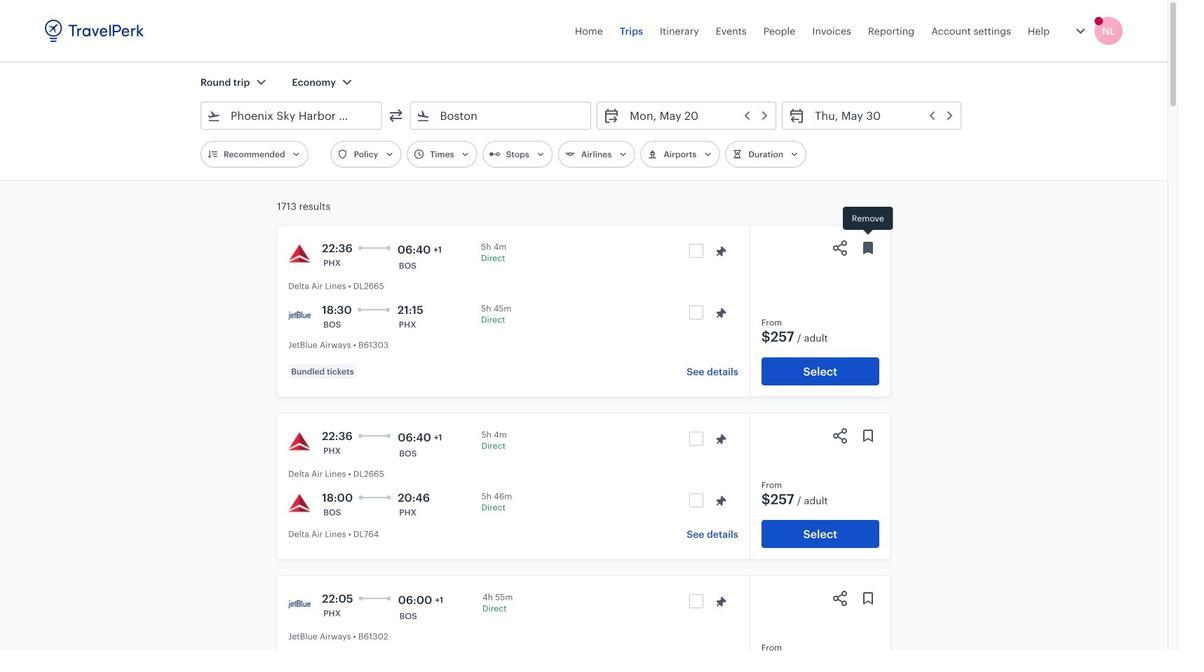 Task type: locate. For each thing, give the bounding box(es) containing it.
1 vertical spatial delta air lines image
[[289, 493, 311, 515]]

delta air lines image
[[289, 243, 311, 265], [289, 493, 311, 515]]

jetblue airways image
[[289, 594, 311, 616]]

Return field
[[806, 105, 956, 127]]

Depart field
[[620, 105, 771, 127]]

0 vertical spatial delta air lines image
[[289, 243, 311, 265]]

jetblue airways image
[[289, 305, 311, 327]]

delta air lines image up jetblue airways icon
[[289, 243, 311, 265]]

tooltip
[[843, 207, 894, 237]]

delta air lines image down delta air lines image
[[289, 493, 311, 515]]



Task type: describe. For each thing, give the bounding box(es) containing it.
2 delta air lines image from the top
[[289, 493, 311, 515]]

From search field
[[221, 105, 363, 127]]

To search field
[[430, 105, 573, 127]]

delta air lines image
[[289, 431, 311, 453]]

1 delta air lines image from the top
[[289, 243, 311, 265]]



Task type: vqa. For each thing, say whether or not it's contained in the screenshot.
Depart text box
no



